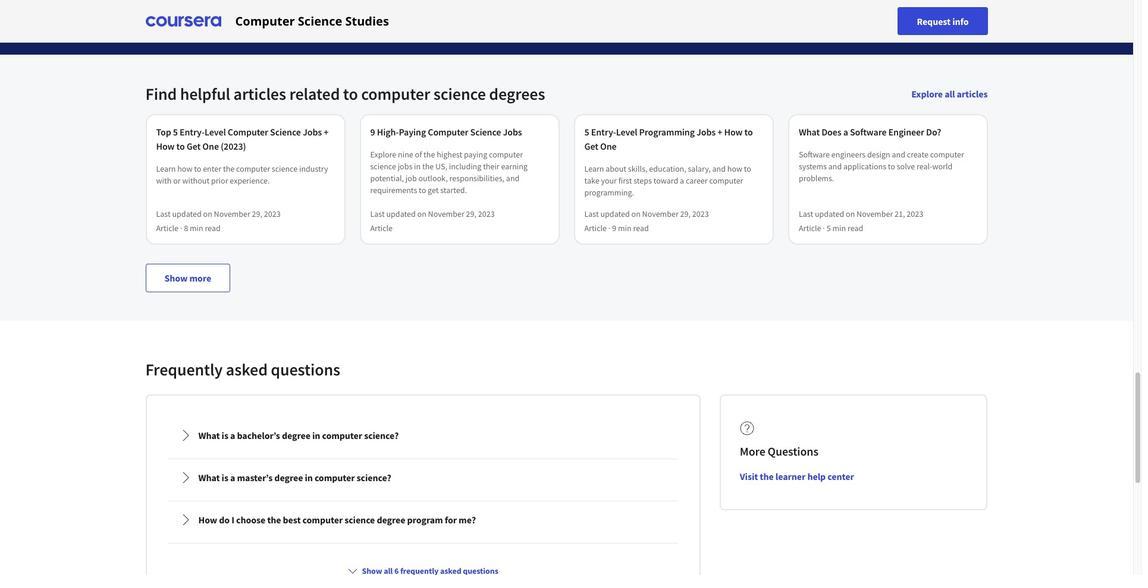 Task type: locate. For each thing, give the bounding box(es) containing it.
the right of
[[424, 149, 435, 160]]

+ inside 5 entry-level programming jobs + how to get one
[[718, 126, 722, 138]]

1 vertical spatial is
[[222, 472, 228, 484]]

4 article from the left
[[799, 223, 821, 234]]

1 entry- from the left
[[180, 126, 205, 138]]

november inside last updated on november 29, 2023 article · 8 min read
[[214, 209, 250, 220]]

29, for science
[[466, 209, 477, 220]]

5 inside top 5 entry-level computer science jobs + how to get one (2023)
[[173, 126, 178, 138]]

what left does
[[799, 126, 820, 138]]

a for what is a master's degree in computer science?
[[230, 472, 235, 484]]

1 vertical spatial software
[[799, 149, 830, 160]]

2 horizontal spatial ·
[[823, 223, 825, 234]]

science? for what is a bachelor's degree in computer science?
[[364, 430, 399, 442]]

1 horizontal spatial 9
[[612, 223, 616, 234]]

about
[[606, 164, 626, 174]]

2023 inside last updated on november 29, 2023 article · 8 min read
[[264, 209, 281, 220]]

2023 down experience.
[[264, 209, 281, 220]]

2 vertical spatial how
[[198, 515, 217, 527]]

3 on from the left
[[632, 209, 641, 220]]

last inside last updated on november 29, 2023 article · 8 min read
[[156, 209, 171, 220]]

last inside last updated on november 29, 2023 article · 9 min read
[[585, 209, 599, 220]]

explore all articles link
[[912, 88, 988, 100]]

· inside last updated on november 21, 2023 article · 5 min read
[[823, 223, 825, 234]]

3 2023 from the left
[[692, 209, 709, 220]]

jobs
[[303, 126, 322, 138], [503, 126, 522, 138], [697, 126, 716, 138]]

1 vertical spatial 9
[[612, 223, 616, 234]]

science? up how do i choose the best computer science degree program for me?
[[357, 472, 391, 484]]

2 learn from the left
[[585, 164, 604, 174]]

2 horizontal spatial how
[[724, 126, 743, 138]]

software inside software engineers design and create computer systems and applications to solve real-world problems.
[[799, 149, 830, 160]]

potential,
[[370, 173, 404, 184]]

science
[[298, 13, 342, 29], [270, 126, 301, 138], [470, 126, 501, 138]]

2 one from the left
[[600, 140, 617, 152]]

1 horizontal spatial articles
[[957, 88, 988, 100]]

2 29, from the left
[[466, 209, 477, 220]]

2023 down the responsibilities,
[[478, 209, 495, 220]]

0 horizontal spatial how
[[177, 164, 192, 174]]

2 article from the left
[[370, 223, 393, 234]]

0 horizontal spatial 5
[[173, 126, 178, 138]]

updated inside last updated on november 21, 2023 article · 5 min read
[[815, 209, 844, 220]]

·
[[180, 223, 182, 234], [609, 223, 611, 234], [823, 223, 825, 234]]

degree right bachelor's at the left of the page
[[282, 430, 311, 442]]

0 vertical spatial in
[[414, 161, 421, 172]]

+ up "industry"
[[324, 126, 329, 138]]

jobs up earning
[[503, 126, 522, 138]]

0 vertical spatial what
[[799, 126, 820, 138]]

1 article from the left
[[156, 223, 179, 234]]

november inside last updated on november 29, 2023 article
[[428, 209, 465, 220]]

4 updated from the left
[[815, 209, 844, 220]]

november inside last updated on november 21, 2023 article · 5 min read
[[856, 209, 893, 220]]

0 vertical spatial how
[[724, 126, 743, 138]]

0 horizontal spatial how
[[156, 140, 175, 152]]

2 november from the left
[[428, 209, 465, 220]]

problems.
[[799, 173, 834, 184]]

on left 21,
[[846, 209, 855, 220]]

2023
[[264, 209, 281, 220], [478, 209, 495, 220], [692, 209, 709, 220], [907, 209, 923, 220]]

2 read from the left
[[633, 223, 649, 234]]

2 + from the left
[[718, 126, 722, 138]]

how
[[177, 164, 192, 174], [728, 164, 743, 174]]

a for what is a bachelor's degree in computer science?
[[230, 430, 235, 442]]

1 updated from the left
[[172, 209, 202, 220]]

what left bachelor's at the left of the page
[[198, 430, 220, 442]]

how inside dropdown button
[[198, 515, 217, 527]]

9 high-paying computer science jobs link
[[370, 125, 549, 139]]

5 inside last updated on november 21, 2023 article · 5 min read
[[826, 223, 831, 234]]

0 horizontal spatial articles
[[234, 83, 286, 105]]

29, inside last updated on november 29, 2023 article · 8 min read
[[252, 209, 262, 220]]

enter
[[203, 164, 221, 174]]

29, inside last updated on november 29, 2023 article
[[466, 209, 477, 220]]

2 vertical spatial degree
[[377, 515, 405, 527]]

solve
[[897, 161, 915, 172]]

get
[[187, 140, 201, 152], [585, 140, 599, 152]]

updated
[[172, 209, 202, 220], [386, 209, 416, 220], [601, 209, 630, 220], [815, 209, 844, 220]]

1 november from the left
[[214, 209, 250, 220]]

3 · from the left
[[823, 223, 825, 234]]

2 updated from the left
[[386, 209, 416, 220]]

engineer
[[888, 126, 924, 138]]

3 read from the left
[[847, 223, 863, 234]]

questions
[[271, 359, 340, 381]]

updated down programming. on the top right of the page
[[601, 209, 630, 220]]

0 horizontal spatial explore
[[370, 149, 396, 160]]

on
[[203, 209, 212, 220], [417, 209, 426, 220], [632, 209, 641, 220], [846, 209, 855, 220]]

find
[[145, 83, 177, 105]]

2 · from the left
[[609, 223, 611, 234]]

a right does
[[843, 126, 848, 138]]

learn inside learn how to enter the computer science industry with or without prior experience.
[[156, 164, 176, 174]]

2 last from the left
[[370, 209, 385, 220]]

and down earning
[[506, 173, 520, 184]]

2023 inside last updated on november 21, 2023 article · 5 min read
[[907, 209, 923, 220]]

request info button
[[898, 7, 988, 35]]

articles right all
[[957, 88, 988, 100]]

article for what does a software engineer do?
[[799, 223, 821, 234]]

updated inside last updated on november 29, 2023 article
[[386, 209, 416, 220]]

last inside last updated on november 29, 2023 article
[[370, 209, 385, 220]]

degree inside dropdown button
[[377, 515, 405, 527]]

article left 8
[[156, 223, 179, 234]]

computer inside learn how to enter the computer science industry with or without prior experience.
[[236, 164, 270, 174]]

earning
[[501, 161, 528, 172]]

1 horizontal spatial explore
[[912, 88, 943, 100]]

1 vertical spatial science?
[[357, 472, 391, 484]]

how inside top 5 entry-level computer science jobs + how to get one (2023)
[[156, 140, 175, 152]]

5 entry-level programming jobs + how to get one
[[585, 126, 753, 152]]

updated down requirements
[[386, 209, 416, 220]]

get inside top 5 entry-level computer science jobs + how to get one (2023)
[[187, 140, 201, 152]]

in down what is a bachelor's degree in computer science?
[[305, 472, 313, 484]]

1 horizontal spatial min
[[618, 223, 632, 234]]

· down programming. on the top right of the page
[[609, 223, 611, 234]]

november down started.
[[428, 209, 465, 220]]

jobs up "industry"
[[303, 126, 322, 138]]

+
[[324, 126, 329, 138], [718, 126, 722, 138]]

min inside last updated on november 29, 2023 article · 9 min read
[[618, 223, 632, 234]]

computer
[[235, 13, 295, 29], [228, 126, 268, 138], [428, 126, 468, 138]]

slides element
[[145, 18, 988, 31]]

min down problems.
[[832, 223, 846, 234]]

learner
[[776, 471, 806, 483]]

the
[[424, 149, 435, 160], [422, 161, 434, 172], [223, 164, 235, 174], [760, 471, 774, 483], [267, 515, 281, 527]]

entry- inside top 5 entry-level computer science jobs + how to get one (2023)
[[180, 126, 205, 138]]

1 horizontal spatial get
[[585, 140, 599, 152]]

the right visit
[[760, 471, 774, 483]]

in up what is a master's degree in computer science?
[[312, 430, 320, 442]]

5 right 'top'
[[173, 126, 178, 138]]

article for top 5 entry-level computer science jobs + how to get one (2023)
[[156, 223, 179, 234]]

min for to
[[190, 223, 203, 234]]

on down without
[[203, 209, 212, 220]]

9 inside last updated on november 29, 2023 article · 9 min read
[[612, 223, 616, 234]]

explore left the nine
[[370, 149, 396, 160]]

articles
[[234, 83, 286, 105], [957, 88, 988, 100]]

· inside last updated on november 29, 2023 article · 8 min read
[[180, 223, 182, 234]]

on down outlook,
[[417, 209, 426, 220]]

get up take
[[585, 140, 599, 152]]

next testimonial element
[[945, 0, 974, 208]]

29, down experience.
[[252, 209, 262, 220]]

0 horizontal spatial entry-
[[180, 126, 205, 138]]

0 horizontal spatial 9
[[370, 126, 375, 138]]

3 article from the left
[[585, 223, 607, 234]]

article for 5 entry-level programming jobs + how to get one
[[585, 223, 607, 234]]

2 level from the left
[[616, 126, 637, 138]]

3 min from the left
[[832, 223, 846, 234]]

1 vertical spatial what
[[198, 430, 220, 442]]

0 horizontal spatial get
[[187, 140, 201, 152]]

1 + from the left
[[324, 126, 329, 138]]

1 horizontal spatial how
[[198, 515, 217, 527]]

entry- inside 5 entry-level programming jobs + how to get one
[[591, 126, 616, 138]]

last down requirements
[[370, 209, 385, 220]]

2 horizontal spatial 29,
[[680, 209, 691, 220]]

science inside top 5 entry-level computer science jobs + how to get one (2023)
[[270, 126, 301, 138]]

1 horizontal spatial learn
[[585, 164, 604, 174]]

do
[[219, 515, 230, 527]]

get up without
[[187, 140, 201, 152]]

1 horizontal spatial one
[[600, 140, 617, 152]]

5 down problems.
[[826, 223, 831, 234]]

1 29, from the left
[[252, 209, 262, 220]]

and right salary,
[[712, 164, 726, 174]]

last for 9 high-paying computer science jobs
[[370, 209, 385, 220]]

29, inside last updated on november 29, 2023 article · 9 min read
[[680, 209, 691, 220]]

more
[[740, 444, 766, 459]]

updated up 8
[[172, 209, 202, 220]]

2 2023 from the left
[[478, 209, 495, 220]]

article inside last updated on november 29, 2023 article · 8 min read
[[156, 223, 179, 234]]

2023 for engineer
[[907, 209, 923, 220]]

updated inside last updated on november 29, 2023 article · 9 min read
[[601, 209, 630, 220]]

1 horizontal spatial software
[[850, 126, 886, 138]]

2 entry- from the left
[[591, 126, 616, 138]]

read inside last updated on november 29, 2023 article · 8 min read
[[205, 223, 221, 234]]

one up enter
[[202, 140, 219, 152]]

jobs
[[398, 161, 412, 172]]

min right 8
[[190, 223, 203, 234]]

does
[[821, 126, 841, 138]]

1 horizontal spatial level
[[616, 126, 637, 138]]

degree left program in the left of the page
[[377, 515, 405, 527]]

articles for all
[[957, 88, 988, 100]]

degree right master's
[[274, 472, 303, 484]]

get inside 5 entry-level programming jobs + how to get one
[[585, 140, 599, 152]]

programming
[[639, 126, 695, 138]]

all
[[945, 88, 955, 100]]

article down programming. on the top right of the page
[[585, 223, 607, 234]]

to
[[343, 83, 358, 105], [745, 126, 753, 138], [176, 140, 185, 152], [888, 161, 895, 172], [194, 164, 201, 174], [744, 164, 751, 174], [419, 185, 426, 196]]

a left master's
[[230, 472, 235, 484]]

to inside top 5 entry-level computer science jobs + how to get one (2023)
[[176, 140, 185, 152]]

article down requirements
[[370, 223, 393, 234]]

3 updated from the left
[[601, 209, 630, 220]]

last for 5 entry-level programming jobs + how to get one
[[585, 209, 599, 220]]

3 jobs from the left
[[697, 126, 716, 138]]

5 entry-level programming jobs + how to get one link
[[585, 125, 763, 153]]

requirements
[[370, 185, 417, 196]]

9 down programming. on the top right of the page
[[612, 223, 616, 234]]

more questions
[[740, 444, 819, 459]]

to inside 5 entry-level programming jobs + how to get one
[[745, 126, 753, 138]]

and up solve
[[892, 149, 905, 160]]

learn inside learn about skills, education, salary, and how to take your first steps toward a career computer programming.
[[585, 164, 604, 174]]

0 horizontal spatial jobs
[[303, 126, 322, 138]]

level inside top 5 entry-level computer science jobs + how to get one (2023)
[[205, 126, 226, 138]]

1 vertical spatial how
[[156, 140, 175, 152]]

1 is from the top
[[222, 430, 228, 442]]

master's
[[237, 472, 273, 484]]

what is a bachelor's degree in computer science?
[[198, 430, 399, 442]]

2 min from the left
[[618, 223, 632, 234]]

world
[[932, 161, 952, 172]]

0 vertical spatial is
[[222, 430, 228, 442]]

2 get from the left
[[585, 140, 599, 152]]

1 horizontal spatial how
[[728, 164, 743, 174]]

0 vertical spatial degree
[[282, 430, 311, 442]]

software up 'systems'
[[799, 149, 830, 160]]

5
[[173, 126, 178, 138], [585, 126, 589, 138], [826, 223, 831, 234]]

jobs inside 5 entry-level programming jobs + how to get one
[[697, 126, 716, 138]]

how
[[724, 126, 743, 138], [156, 140, 175, 152], [198, 515, 217, 527]]

entry-
[[180, 126, 205, 138], [591, 126, 616, 138]]

2 vertical spatial what
[[198, 472, 220, 484]]

9 left high-
[[370, 126, 375, 138]]

one up about at the right top
[[600, 140, 617, 152]]

the inside learn how to enter the computer science industry with or without prior experience.
[[223, 164, 235, 174]]

jobs inside top 5 entry-level computer science jobs + how to get one (2023)
[[303, 126, 322, 138]]

level up about at the right top
[[616, 126, 637, 138]]

article inside last updated on november 21, 2023 article · 5 min read
[[799, 223, 821, 234]]

min
[[190, 223, 203, 234], [618, 223, 632, 234], [832, 223, 846, 234]]

2 horizontal spatial read
[[847, 223, 863, 234]]

0 vertical spatial explore
[[912, 88, 943, 100]]

on down steps at the right top of page
[[632, 209, 641, 220]]

article
[[156, 223, 179, 234], [370, 223, 393, 234], [585, 223, 607, 234], [799, 223, 821, 234]]

and down engineers
[[828, 161, 842, 172]]

is left bachelor's at the left of the page
[[222, 430, 228, 442]]

last down programming. on the top right of the page
[[585, 209, 599, 220]]

2 horizontal spatial min
[[832, 223, 846, 234]]

0 horizontal spatial min
[[190, 223, 203, 234]]

jobs up salary,
[[697, 126, 716, 138]]

1 vertical spatial degree
[[274, 472, 303, 484]]

design
[[867, 149, 890, 160]]

best
[[283, 515, 301, 527]]

how up or
[[177, 164, 192, 174]]

2 vertical spatial in
[[305, 472, 313, 484]]

computer inside top 5 entry-level computer science jobs + how to get one (2023)
[[228, 126, 268, 138]]

1 horizontal spatial 29,
[[466, 209, 477, 220]]

0 vertical spatial software
[[850, 126, 886, 138]]

2 horizontal spatial 5
[[826, 223, 831, 234]]

articles up top 5 entry-level computer science jobs + how to get one (2023) link
[[234, 83, 286, 105]]

how right salary,
[[728, 164, 743, 174]]

5 up take
[[585, 126, 589, 138]]

3 november from the left
[[642, 209, 679, 220]]

help
[[808, 471, 826, 483]]

software up design
[[850, 126, 886, 138]]

0 vertical spatial science?
[[364, 430, 399, 442]]

2023 down the career
[[692, 209, 709, 220]]

+ right programming
[[718, 126, 722, 138]]

on inside last updated on november 21, 2023 article · 5 min read
[[846, 209, 855, 220]]

take
[[585, 176, 599, 186]]

software
[[850, 126, 886, 138], [799, 149, 830, 160]]

last inside last updated on november 21, 2023 article · 5 min read
[[799, 209, 813, 220]]

explore left all
[[912, 88, 943, 100]]

november down prior
[[214, 209, 250, 220]]

2023 inside last updated on november 29, 2023 article
[[478, 209, 495, 220]]

0 horizontal spatial ·
[[180, 223, 182, 234]]

2023 inside last updated on november 29, 2023 article · 9 min read
[[692, 209, 709, 220]]

explore inside explore nine of the highest paying computer science jobs in the us, including their earning potential, job outlook, responsibilities, and requirements to get started.
[[370, 149, 396, 160]]

or
[[173, 176, 181, 186]]

1 one from the left
[[202, 140, 219, 152]]

1 vertical spatial explore
[[370, 149, 396, 160]]

1 on from the left
[[203, 209, 212, 220]]

2 jobs from the left
[[503, 126, 522, 138]]

a left the career
[[680, 176, 684, 186]]

29, for jobs
[[680, 209, 691, 220]]

0 horizontal spatial 29,
[[252, 209, 262, 220]]

science up "paying" at top left
[[470, 126, 501, 138]]

learn up take
[[585, 164, 604, 174]]

updated inside last updated on november 29, 2023 article · 8 min read
[[172, 209, 202, 220]]

a left bachelor's at the left of the page
[[230, 430, 235, 442]]

level
[[205, 126, 226, 138], [616, 126, 637, 138]]

1 horizontal spatial jobs
[[503, 126, 522, 138]]

one inside top 5 entry-level computer science jobs + how to get one (2023)
[[202, 140, 219, 152]]

computer inside explore nine of the highest paying computer science jobs in the us, including their earning potential, job outlook, responsibilities, and requirements to get started.
[[489, 149, 523, 160]]

us,
[[436, 161, 447, 172]]

min inside last updated on november 29, 2023 article · 8 min read
[[190, 223, 203, 234]]

a inside learn about skills, education, salary, and how to take your first steps toward a career computer programming.
[[680, 176, 684, 186]]

1 horizontal spatial ·
[[609, 223, 611, 234]]

november left 21,
[[856, 209, 893, 220]]

· for to
[[180, 223, 182, 234]]

how do i choose the best computer science degree program for me? button
[[170, 504, 676, 537]]

science up "industry"
[[270, 126, 301, 138]]

2 horizontal spatial jobs
[[697, 126, 716, 138]]

on for a
[[846, 209, 855, 220]]

1 · from the left
[[180, 223, 182, 234]]

1 horizontal spatial entry-
[[591, 126, 616, 138]]

· inside last updated on november 29, 2023 article · 9 min read
[[609, 223, 611, 234]]

min inside last updated on november 21, 2023 article · 5 min read
[[832, 223, 846, 234]]

and inside learn about skills, education, salary, and how to take your first steps toward a career computer programming.
[[712, 164, 726, 174]]

on for entry-
[[203, 209, 212, 220]]

entry- up about at the right top
[[591, 126, 616, 138]]

article inside last updated on november 29, 2023 article · 9 min read
[[585, 223, 607, 234]]

what is a master's degree in computer science?
[[198, 472, 391, 484]]

1 vertical spatial in
[[312, 430, 320, 442]]

0 horizontal spatial software
[[799, 149, 830, 160]]

· left 8
[[180, 223, 182, 234]]

29, down started.
[[466, 209, 477, 220]]

on inside last updated on november 29, 2023 article
[[417, 209, 426, 220]]

4 on from the left
[[846, 209, 855, 220]]

the left best on the left bottom of page
[[267, 515, 281, 527]]

on inside last updated on november 29, 2023 article · 8 min read
[[203, 209, 212, 220]]

what up do
[[198, 472, 220, 484]]

2 on from the left
[[417, 209, 426, 220]]

november down "toward"
[[642, 209, 679, 220]]

4 2023 from the left
[[907, 209, 923, 220]]

2023 for science
[[478, 209, 495, 220]]

science? up what is a master's degree in computer science? dropdown button
[[364, 430, 399, 442]]

entry- right 'top'
[[180, 126, 205, 138]]

explore
[[912, 88, 943, 100], [370, 149, 396, 160]]

how inside 5 entry-level programming jobs + how to get one
[[724, 126, 743, 138]]

min down programming. on the top right of the page
[[618, 223, 632, 234]]

explore for explore all articles
[[912, 88, 943, 100]]

0 horizontal spatial read
[[205, 223, 221, 234]]

1 last from the left
[[156, 209, 171, 220]]

4 november from the left
[[856, 209, 893, 220]]

november inside last updated on november 29, 2023 article · 9 min read
[[642, 209, 679, 220]]

the up prior
[[223, 164, 235, 174]]

3 last from the left
[[585, 209, 599, 220]]

2 how from the left
[[728, 164, 743, 174]]

updated down problems.
[[815, 209, 844, 220]]

in down of
[[414, 161, 421, 172]]

collapsed list
[[166, 415, 681, 547]]

with
[[156, 176, 172, 186]]

november
[[214, 209, 250, 220], [428, 209, 465, 220], [642, 209, 679, 220], [856, 209, 893, 220]]

on inside last updated on november 29, 2023 article · 9 min read
[[632, 209, 641, 220]]

jobs inside 9 high-paying computer science jobs link
[[503, 126, 522, 138]]

article down problems.
[[799, 223, 821, 234]]

1 how from the left
[[177, 164, 192, 174]]

1 jobs from the left
[[303, 126, 322, 138]]

0 horizontal spatial level
[[205, 126, 226, 138]]

article inside last updated on november 29, 2023 article
[[370, 223, 393, 234]]

2023 right 21,
[[907, 209, 923, 220]]

4 last from the left
[[799, 209, 813, 220]]

0 horizontal spatial learn
[[156, 164, 176, 174]]

learn
[[156, 164, 176, 174], [585, 164, 604, 174]]

last updated on november 29, 2023 article
[[370, 209, 495, 234]]

is left master's
[[222, 472, 228, 484]]

0 vertical spatial 9
[[370, 126, 375, 138]]

0 horizontal spatial +
[[324, 126, 329, 138]]

29, down the career
[[680, 209, 691, 220]]

2 is from the top
[[222, 472, 228, 484]]

1 horizontal spatial 5
[[585, 126, 589, 138]]

last down problems.
[[799, 209, 813, 220]]

3 29, from the left
[[680, 209, 691, 220]]

explore for explore nine of the highest paying computer science jobs in the us, including their earning potential, job outlook, responsibilities, and requirements to get started.
[[370, 149, 396, 160]]

1 learn from the left
[[156, 164, 176, 174]]

1 min from the left
[[190, 223, 203, 234]]

1 get from the left
[[187, 140, 201, 152]]

1 read from the left
[[205, 223, 221, 234]]

read inside last updated on november 29, 2023 article · 9 min read
[[633, 223, 649, 234]]

1 2023 from the left
[[264, 209, 281, 220]]

helpful
[[180, 83, 230, 105]]

last down with
[[156, 209, 171, 220]]

1 level from the left
[[205, 126, 226, 138]]

1 horizontal spatial +
[[718, 126, 722, 138]]

1 horizontal spatial read
[[633, 223, 649, 234]]

level up (2023)
[[205, 126, 226, 138]]

0 horizontal spatial one
[[202, 140, 219, 152]]

last
[[156, 209, 171, 220], [370, 209, 385, 220], [585, 209, 599, 220], [799, 209, 813, 220]]

learn up with
[[156, 164, 176, 174]]

· down problems.
[[823, 223, 825, 234]]



Task type: vqa. For each thing, say whether or not it's contained in the screenshot.


Task type: describe. For each thing, give the bounding box(es) containing it.
what does a software engineer do? link
[[799, 125, 977, 139]]

learn how to enter the computer science industry with or without prior experience.
[[156, 164, 328, 186]]

computer inside software engineers design and create computer systems and applications to solve real-world problems.
[[930, 149, 964, 160]]

a for what does a software engineer do?
[[843, 126, 848, 138]]

science inside learn how to enter the computer science industry with or without prior experience.
[[272, 164, 298, 174]]

last for top 5 entry-level computer science jobs + how to get one (2023)
[[156, 209, 171, 220]]

computer science studies
[[235, 13, 389, 29]]

what does a software engineer do?
[[799, 126, 941, 138]]

how do i choose the best computer science degree program for me?
[[198, 515, 476, 527]]

how inside learn how to enter the computer science industry with or without prior experience.
[[177, 164, 192, 174]]

degree for master's
[[274, 472, 303, 484]]

career
[[686, 176, 708, 186]]

i
[[232, 515, 234, 527]]

degree for bachelor's
[[282, 430, 311, 442]]

for
[[445, 515, 457, 527]]

how inside learn about skills, education, salary, and how to take your first steps toward a career computer programming.
[[728, 164, 743, 174]]

applications
[[843, 161, 886, 172]]

one inside 5 entry-level programming jobs + how to get one
[[600, 140, 617, 152]]

studies
[[345, 13, 389, 29]]

show
[[165, 272, 188, 284]]

updated for 5 entry-level programming jobs + how to get one
[[601, 209, 630, 220]]

visit the learner help center
[[740, 471, 854, 483]]

questions
[[768, 444, 819, 459]]

skills,
[[628, 164, 648, 174]]

in for what is a master's degree in computer science?
[[305, 472, 313, 484]]

read for one
[[633, 223, 649, 234]]

(2023)
[[221, 140, 246, 152]]

science? for what is a master's degree in computer science?
[[357, 472, 391, 484]]

29, for computer
[[252, 209, 262, 220]]

show more button
[[145, 264, 230, 293]]

8
[[184, 223, 188, 234]]

and inside explore nine of the highest paying computer science jobs in the us, including their earning potential, job outlook, responsibilities, and requirements to get started.
[[506, 173, 520, 184]]

of
[[415, 149, 422, 160]]

bachelor's
[[237, 430, 280, 442]]

november for programming
[[642, 209, 679, 220]]

visit the learner help center link
[[740, 471, 854, 483]]

explore all articles
[[912, 88, 988, 100]]

show more
[[165, 272, 211, 284]]

visit
[[740, 471, 758, 483]]

first
[[619, 176, 632, 186]]

learn for get
[[585, 164, 604, 174]]

2023 for jobs
[[692, 209, 709, 220]]

last for what does a software engineer do?
[[799, 209, 813, 220]]

the inside dropdown button
[[267, 515, 281, 527]]

learn for how
[[156, 164, 176, 174]]

computer inside dropdown button
[[303, 515, 343, 527]]

read inside last updated on november 21, 2023 article · 5 min read
[[847, 223, 863, 234]]

what for what is a bachelor's degree in computer science?
[[198, 430, 220, 442]]

is for master's
[[222, 472, 228, 484]]

previous testimonial element
[[160, 0, 188, 208]]

article for 9 high-paying computer science jobs
[[370, 223, 393, 234]]

frequently
[[145, 359, 223, 381]]

science left studies
[[298, 13, 342, 29]]

9 high-paying computer science jobs
[[370, 126, 522, 138]]

on for paying
[[417, 209, 426, 220]]

level inside 5 entry-level programming jobs + how to get one
[[616, 126, 637, 138]]

find helpful articles related to computer science degrees
[[145, 83, 545, 105]]

high-
[[377, 126, 399, 138]]

your
[[601, 176, 617, 186]]

get
[[428, 185, 439, 196]]

outlook,
[[418, 173, 448, 184]]

what is a master's degree in computer science? button
[[170, 462, 676, 495]]

computer inside learn about skills, education, salary, and how to take your first steps toward a career computer programming.
[[709, 176, 743, 186]]

job
[[406, 173, 417, 184]]

what for what is a master's degree in computer science?
[[198, 472, 220, 484]]

to inside learn how to enter the computer science industry with or without prior experience.
[[194, 164, 201, 174]]

degrees
[[489, 83, 545, 105]]

software engineers design and create computer systems and applications to solve real-world problems.
[[799, 149, 964, 184]]

responsibilities,
[[449, 173, 505, 184]]

frequently asked questions
[[145, 359, 340, 381]]

updated for 9 high-paying computer science jobs
[[386, 209, 416, 220]]

articles for helpful
[[234, 83, 286, 105]]

real-
[[917, 161, 932, 172]]

salary,
[[688, 164, 711, 174]]

experience.
[[230, 176, 270, 186]]

science inside how do i choose the best computer science degree program for me? dropdown button
[[345, 515, 375, 527]]

what for what does a software engineer do?
[[799, 126, 820, 138]]

me?
[[459, 515, 476, 527]]

request info
[[917, 15, 969, 27]]

engineers
[[831, 149, 865, 160]]

frequently asked questions element
[[136, 359, 997, 576]]

november for level
[[214, 209, 250, 220]]

21,
[[895, 209, 905, 220]]

create
[[907, 149, 928, 160]]

steps
[[634, 176, 652, 186]]

november for software
[[856, 209, 893, 220]]

systems
[[799, 161, 827, 172]]

2023 for computer
[[264, 209, 281, 220]]

top 5 entry-level computer science jobs + how to get one (2023)
[[156, 126, 329, 152]]

5 inside 5 entry-level programming jobs + how to get one
[[585, 126, 589, 138]]

science inside explore nine of the highest paying computer science jobs in the us, including their earning potential, job outlook, responsibilities, and requirements to get started.
[[370, 161, 396, 172]]

started.
[[440, 185, 467, 196]]

paying
[[399, 126, 426, 138]]

to inside explore nine of the highest paying computer science jobs in the us, including their earning potential, job outlook, responsibilities, and requirements to get started.
[[419, 185, 426, 196]]

toward
[[654, 176, 678, 186]]

request
[[917, 15, 951, 27]]

on for level
[[632, 209, 641, 220]]

related
[[289, 83, 340, 105]]

in inside explore nine of the highest paying computer science jobs in the us, including their earning potential, job outlook, responsibilities, and requirements to get started.
[[414, 161, 421, 172]]

info
[[953, 15, 969, 27]]

last updated on november 21, 2023 article · 5 min read
[[799, 209, 923, 234]]

+ inside top 5 entry-level computer science jobs + how to get one (2023)
[[324, 126, 329, 138]]

· for one
[[609, 223, 611, 234]]

is for bachelor's
[[222, 430, 228, 442]]

top 5 entry-level computer science jobs + how to get one (2023) link
[[156, 125, 335, 153]]

highest
[[437, 149, 462, 160]]

their
[[483, 161, 500, 172]]

to inside learn about skills, education, salary, and how to take your first steps toward a career computer programming.
[[744, 164, 751, 174]]

updated for what does a software engineer do?
[[815, 209, 844, 220]]

paying
[[464, 149, 487, 160]]

read for to
[[205, 223, 221, 234]]

learn about skills, education, salary, and how to take your first steps toward a career computer programming.
[[585, 164, 751, 198]]

the up outlook,
[[422, 161, 434, 172]]

november for computer
[[428, 209, 465, 220]]

center
[[828, 471, 854, 483]]

including
[[449, 161, 482, 172]]

nine
[[398, 149, 413, 160]]

program
[[407, 515, 443, 527]]

without
[[182, 176, 210, 186]]

explore nine of the highest paying computer science jobs in the us, including their earning potential, job outlook, responsibilities, and requirements to get started.
[[370, 149, 528, 196]]

updated for top 5 entry-level computer science jobs + how to get one (2023)
[[172, 209, 202, 220]]

choose
[[236, 515, 265, 527]]

industry
[[299, 164, 328, 174]]

prior
[[211, 176, 228, 186]]

min for one
[[618, 223, 632, 234]]

in for what is a bachelor's degree in computer science?
[[312, 430, 320, 442]]

programming.
[[585, 187, 634, 198]]

coursera image
[[145, 12, 221, 31]]

what is a bachelor's degree in computer science? button
[[170, 419, 676, 453]]

to inside software engineers design and create computer systems and applications to solve real-world problems.
[[888, 161, 895, 172]]



